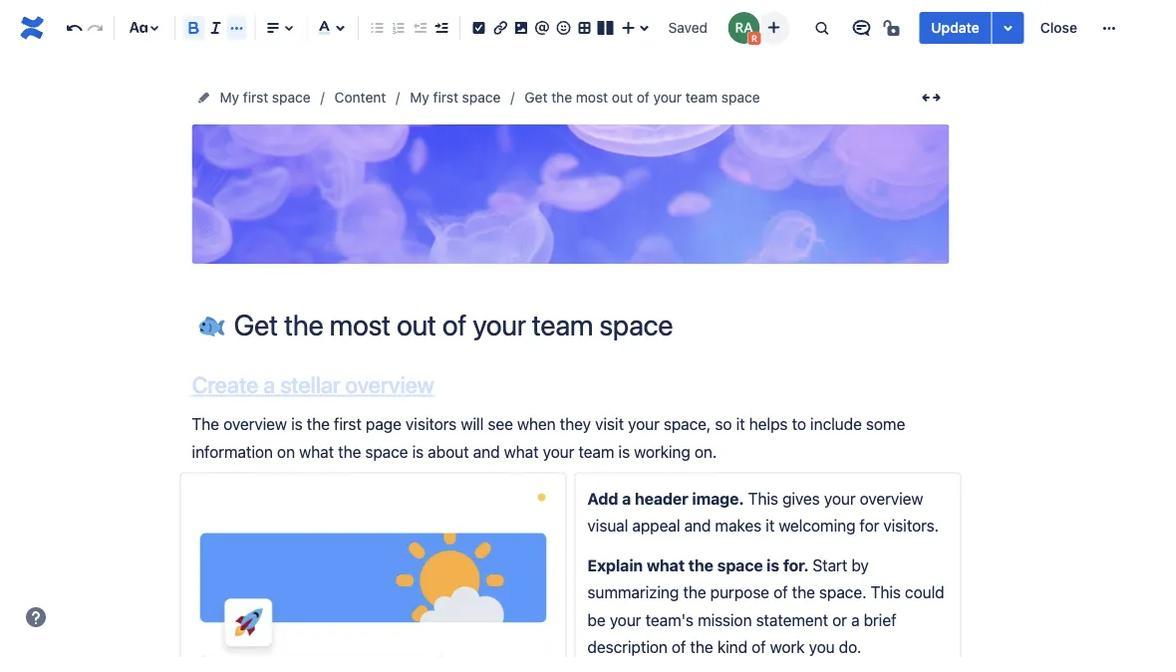 Task type: vqa. For each thing, say whether or not it's contained in the screenshot.
the rightmost HAVE
no



Task type: describe. For each thing, give the bounding box(es) containing it.
link image
[[488, 16, 512, 40]]

action item image
[[467, 16, 491, 40]]

2 my first space link from the left
[[410, 86, 501, 110]]

makes
[[715, 517, 762, 536]]

my for second my first space link from left
[[410, 89, 429, 106]]

out
[[612, 89, 633, 106]]

numbered list ⌘⇧7 image
[[386, 16, 410, 40]]

it inside the overview is the first page visitors will see when they visit your space, so it helps to include some information on what the space is about and what your team is working on.
[[736, 415, 745, 434]]

Give this page a title text field
[[234, 309, 949, 342]]

they
[[560, 415, 591, 434]]

when
[[517, 415, 556, 434]]

welcoming
[[779, 517, 856, 536]]

more formatting image
[[225, 16, 249, 40]]

the down "create a stellar overview"
[[307, 415, 330, 434]]

overview for this gives your overview visual appeal and makes it welcoming for visitors.
[[860, 490, 923, 509]]

close
[[1040, 19, 1077, 36]]

to
[[792, 415, 806, 434]]

of up statement
[[773, 584, 788, 602]]

update for update header image
[[504, 202, 549, 218]]

visual
[[588, 517, 628, 536]]

is down visitors
[[412, 442, 424, 461]]

1 horizontal spatial team
[[686, 89, 718, 106]]

help image
[[24, 606, 48, 630]]

a inside the start by summarizing the purpose of the space. this could be your team's mission statement or a brief description of the kind of work you do.
[[851, 611, 860, 630]]

is left for. at the bottom
[[767, 556, 779, 575]]

the down for. at the bottom
[[792, 584, 815, 602]]

helps
[[749, 415, 788, 434]]

on
[[277, 442, 295, 461]]

ruby anderson image
[[728, 12, 760, 44]]

start
[[813, 556, 847, 575]]

layouts image
[[594, 16, 618, 40]]

my for 1st my first space link
[[220, 89, 239, 106]]

and inside this gives your overview visual appeal and makes it welcoming for visitors.
[[684, 517, 711, 536]]

invite to edit image
[[762, 15, 786, 39]]

start by summarizing the purpose of the space. this could be your team's mission statement or a brief description of the kind of work you do.
[[588, 556, 949, 657]]

the
[[192, 415, 219, 434]]

outdent ⇧tab image
[[408, 16, 432, 40]]

team inside the overview is the first page visitors will see when they visit your space, so it helps to include some information on what the space is about and what your team is working on.
[[578, 442, 614, 461]]

statement
[[756, 611, 828, 630]]

Main content area, start typing to enter text. text field
[[180, 372, 961, 658]]

comment icon image
[[849, 16, 873, 40]]

kind
[[717, 638, 748, 657]]

move this page image
[[196, 90, 212, 106]]

align left image
[[261, 16, 285, 40]]

will
[[461, 415, 484, 434]]

the down explain what the space is for.
[[683, 584, 706, 602]]

content link
[[334, 86, 386, 110]]

a for create
[[263, 372, 275, 399]]

so
[[715, 415, 732, 434]]

this inside the start by summarizing the purpose of the space. this could be your team's mission statement or a brief description of the kind of work you do.
[[871, 584, 901, 602]]

explain what the space is for.
[[588, 556, 813, 575]]

italic ⌘i image
[[204, 16, 228, 40]]

or
[[832, 611, 847, 630]]

your inside this gives your overview visual appeal and makes it welcoming for visitors.
[[824, 490, 856, 509]]

visit
[[595, 415, 624, 434]]

mention image
[[530, 16, 554, 40]]

table image
[[573, 16, 597, 40]]

find and replace image
[[810, 16, 833, 40]]

space left get
[[462, 89, 501, 106]]

the right on
[[338, 442, 361, 461]]

bold ⌘b image
[[182, 16, 206, 40]]

of inside get the most out of your team space link
[[637, 89, 650, 106]]

your inside the start by summarizing the purpose of the space. this could be your team's mission statement or a brief description of the kind of work you do.
[[610, 611, 641, 630]]

about
[[428, 442, 469, 461]]

some
[[866, 415, 905, 434]]

bullet list ⌘⇧8 image
[[365, 16, 389, 40]]

space.
[[819, 584, 867, 602]]

redo ⌘⇧z image
[[83, 16, 107, 40]]

space left content
[[272, 89, 311, 106]]

your down they
[[543, 442, 574, 461]]

the up purpose
[[688, 556, 713, 575]]

is up on
[[291, 415, 303, 434]]

image
[[600, 202, 637, 218]]

my first space for second my first space link from left
[[410, 89, 501, 106]]

explain
[[588, 556, 643, 575]]

the overview is the first page visitors will see when they visit your space, so it helps to include some information on what the space is about and what your team is working on.
[[192, 415, 909, 461]]

summarizing
[[588, 584, 679, 602]]



Task type: locate. For each thing, give the bounding box(es) containing it.
1 horizontal spatial overview
[[345, 372, 434, 399]]

what
[[299, 442, 334, 461], [504, 442, 539, 461], [647, 556, 685, 575]]

2 horizontal spatial overview
[[860, 490, 923, 509]]

space
[[272, 89, 311, 106], [462, 89, 501, 106], [721, 89, 760, 106], [365, 442, 408, 461], [717, 556, 763, 575]]

my first space right move this page icon
[[220, 89, 311, 106]]

1 horizontal spatial my first space link
[[410, 86, 501, 110]]

this
[[748, 490, 778, 509], [871, 584, 901, 602]]

my
[[220, 89, 239, 106], [410, 89, 429, 106]]

0 horizontal spatial it
[[736, 415, 745, 434]]

a left stellar
[[263, 372, 275, 399]]

a for add
[[622, 490, 631, 509]]

1 vertical spatial update
[[504, 202, 549, 218]]

the left kind
[[690, 638, 713, 657]]

your up welcoming
[[824, 490, 856, 509]]

it
[[736, 415, 745, 434], [766, 517, 775, 536]]

is
[[291, 415, 303, 434], [412, 442, 424, 461], [618, 442, 630, 461], [767, 556, 779, 575]]

my first space link down indent tab icon
[[410, 86, 501, 110]]

1 horizontal spatial my
[[410, 89, 429, 106]]

of right kind
[[752, 638, 766, 657]]

indent tab image
[[429, 16, 453, 40]]

what right on
[[299, 442, 334, 461]]

the right get
[[551, 89, 572, 106]]

your
[[653, 89, 682, 106], [628, 415, 660, 434], [543, 442, 574, 461], [824, 490, 856, 509], [610, 611, 641, 630]]

content
[[334, 89, 386, 106]]

1 vertical spatial it
[[766, 517, 775, 536]]

first down indent tab icon
[[433, 89, 458, 106]]

this gives your overview visual appeal and makes it welcoming for visitors.
[[588, 490, 939, 536]]

1 vertical spatial and
[[684, 517, 711, 536]]

header
[[553, 202, 596, 218], [635, 490, 688, 509]]

add a header image.
[[588, 490, 744, 509]]

1 horizontal spatial it
[[766, 517, 775, 536]]

confluence image
[[16, 12, 48, 44]]

close button
[[1028, 12, 1089, 44]]

working
[[634, 442, 690, 461]]

overview inside this gives your overview visual appeal and makes it welcoming for visitors.
[[860, 490, 923, 509]]

update button
[[919, 12, 991, 44]]

overview for create a stellar overview
[[345, 372, 434, 399]]

0 vertical spatial this
[[748, 490, 778, 509]]

of down team's on the right bottom of page
[[672, 638, 686, 657]]

1 vertical spatial team
[[578, 442, 614, 461]]

2 horizontal spatial what
[[647, 556, 685, 575]]

purpose
[[710, 584, 769, 602]]

do.
[[839, 638, 861, 657]]

a right the add
[[622, 490, 631, 509]]

overview
[[345, 372, 434, 399], [223, 415, 287, 434], [860, 490, 923, 509]]

0 horizontal spatial this
[[748, 490, 778, 509]]

1 vertical spatial this
[[871, 584, 901, 602]]

my right move this page icon
[[220, 89, 239, 106]]

space inside the overview is the first page visitors will see when they visit your space, so it helps to include some information on what the space is about and what your team is working on.
[[365, 442, 408, 461]]

your right out
[[653, 89, 682, 106]]

1 horizontal spatial my first space
[[410, 89, 501, 106]]

0 vertical spatial it
[[736, 415, 745, 434]]

be
[[588, 611, 606, 630]]

it right makes
[[766, 517, 775, 536]]

1 horizontal spatial a
[[622, 490, 631, 509]]

my first space
[[220, 89, 311, 106], [410, 89, 501, 106]]

1 horizontal spatial update
[[931, 19, 979, 36]]

the
[[551, 89, 572, 106], [307, 415, 330, 434], [338, 442, 361, 461], [688, 556, 713, 575], [683, 584, 706, 602], [792, 584, 815, 602], [690, 638, 713, 657]]

your up description
[[610, 611, 641, 630]]

space down ruby anderson icon
[[721, 89, 760, 106]]

first for second my first space link from left
[[433, 89, 458, 106]]

make page full-width image
[[919, 86, 943, 110]]

on.
[[694, 442, 717, 461]]

and inside the overview is the first page visitors will see when they visit your space, so it helps to include some information on what the space is about and what your team is working on.
[[473, 442, 500, 461]]

1 horizontal spatial and
[[684, 517, 711, 536]]

space up purpose
[[717, 556, 763, 575]]

information
[[192, 442, 273, 461]]

0 horizontal spatial my first space
[[220, 89, 311, 106]]

and down image.
[[684, 517, 711, 536]]

of right out
[[637, 89, 650, 106]]

create
[[192, 372, 258, 399]]

overview inside the overview is the first page visitors will see when they visit your space, so it helps to include some information on what the space is about and what your team is working on.
[[223, 415, 287, 434]]

this up brief
[[871, 584, 901, 602]]

2 vertical spatial overview
[[860, 490, 923, 509]]

2 vertical spatial a
[[851, 611, 860, 630]]

a right or
[[851, 611, 860, 630]]

confluence image
[[16, 12, 48, 44]]

get the most out of your team space
[[525, 89, 760, 106]]

0 horizontal spatial what
[[299, 442, 334, 461]]

you
[[809, 638, 835, 657]]

1 vertical spatial overview
[[223, 415, 287, 434]]

team down saved
[[686, 89, 718, 106]]

and down see
[[473, 442, 500, 461]]

create a stellar overview
[[192, 372, 434, 399]]

stellar
[[280, 372, 340, 399]]

adjust update settings image
[[996, 16, 1020, 40]]

update left image
[[504, 202, 549, 218]]

first inside the overview is the first page visitors will see when they visit your space, so it helps to include some information on what the space is about and what your team is working on.
[[334, 415, 362, 434]]

text styles image
[[126, 16, 150, 40]]

overview up visitors.
[[860, 490, 923, 509]]

1 vertical spatial a
[[622, 490, 631, 509]]

work
[[770, 638, 805, 657]]

0 horizontal spatial first
[[243, 89, 268, 106]]

page
[[366, 415, 401, 434]]

no restrictions image
[[881, 16, 905, 40]]

overview up page
[[345, 372, 434, 399]]

it inside this gives your overview visual appeal and makes it welcoming for visitors.
[[766, 517, 775, 536]]

first right move this page icon
[[243, 89, 268, 106]]

team
[[686, 89, 718, 106], [578, 442, 614, 461]]

0 horizontal spatial update
[[504, 202, 549, 218]]

0 vertical spatial header
[[553, 202, 596, 218]]

see
[[488, 415, 513, 434]]

first for 1st my first space link
[[243, 89, 268, 106]]

get
[[525, 89, 548, 106]]

1 horizontal spatial first
[[334, 415, 362, 434]]

0 vertical spatial team
[[686, 89, 718, 106]]

what down when
[[504, 442, 539, 461]]

1 vertical spatial header
[[635, 490, 688, 509]]

brief
[[864, 611, 896, 630]]

of
[[637, 89, 650, 106], [773, 584, 788, 602], [672, 638, 686, 657], [752, 638, 766, 657]]

a
[[263, 372, 275, 399], [622, 490, 631, 509], [851, 611, 860, 630]]

most
[[576, 89, 608, 106]]

overview up "information"
[[223, 415, 287, 434]]

first
[[243, 89, 268, 106], [433, 89, 458, 106], [334, 415, 362, 434]]

what down appeal at the right bottom
[[647, 556, 685, 575]]

this up makes
[[748, 490, 778, 509]]

more image
[[1097, 16, 1121, 40]]

the inside get the most out of your team space link
[[551, 89, 572, 106]]

is down visit
[[618, 442, 630, 461]]

0 horizontal spatial team
[[578, 442, 614, 461]]

0 horizontal spatial and
[[473, 442, 500, 461]]

0 vertical spatial and
[[473, 442, 500, 461]]

update
[[931, 19, 979, 36], [504, 202, 549, 218]]

team's
[[645, 611, 694, 630]]

0 horizontal spatial header
[[553, 202, 596, 218]]

update inside button
[[931, 19, 979, 36]]

:fish: image
[[199, 311, 225, 337], [199, 311, 225, 337]]

my first space down indent tab icon
[[410, 89, 501, 106]]

update header image button
[[498, 169, 643, 219]]

2 horizontal spatial a
[[851, 611, 860, 630]]

by
[[851, 556, 869, 575]]

0 vertical spatial update
[[931, 19, 979, 36]]

emoji image
[[552, 16, 575, 40]]

2 my first space from the left
[[410, 89, 501, 106]]

my right content
[[410, 89, 429, 106]]

2 my from the left
[[410, 89, 429, 106]]

description
[[588, 638, 668, 657]]

0 horizontal spatial my first space link
[[220, 86, 311, 110]]

mission
[[698, 611, 752, 630]]

update left adjust update settings image
[[931, 19, 979, 36]]

visitors.
[[883, 517, 939, 536]]

include
[[810, 415, 862, 434]]

your up working
[[628, 415, 660, 434]]

gives
[[782, 490, 820, 509]]

space down page
[[365, 442, 408, 461]]

for
[[860, 517, 879, 536]]

add image, video, or file image
[[509, 16, 533, 40]]

saved
[[668, 19, 708, 36]]

this inside this gives your overview visual appeal and makes it welcoming for visitors.
[[748, 490, 778, 509]]

header left image
[[553, 202, 596, 218]]

could
[[905, 584, 944, 602]]

1 my first space link from the left
[[220, 86, 311, 110]]

undo ⌘z image
[[62, 16, 86, 40]]

0 horizontal spatial my
[[220, 89, 239, 106]]

space,
[[664, 415, 711, 434]]

1 my first space from the left
[[220, 89, 311, 106]]

team down visit
[[578, 442, 614, 461]]

add
[[588, 490, 618, 509]]

header inside main content area, start typing to enter text. text field
[[635, 490, 688, 509]]

for.
[[783, 556, 809, 575]]

0 vertical spatial overview
[[345, 372, 434, 399]]

update for update
[[931, 19, 979, 36]]

header inside dropdown button
[[553, 202, 596, 218]]

image.
[[692, 490, 744, 509]]

0 horizontal spatial overview
[[223, 415, 287, 434]]

1 horizontal spatial what
[[504, 442, 539, 461]]

and
[[473, 442, 500, 461], [684, 517, 711, 536]]

my first space link
[[220, 86, 311, 110], [410, 86, 501, 110]]

0 vertical spatial a
[[263, 372, 275, 399]]

it right so
[[736, 415, 745, 434]]

my first space for 1st my first space link
[[220, 89, 311, 106]]

visitors
[[406, 415, 457, 434]]

update header image
[[504, 202, 637, 218]]

appeal
[[632, 517, 680, 536]]

update inside dropdown button
[[504, 202, 549, 218]]

1 my from the left
[[220, 89, 239, 106]]

1 horizontal spatial this
[[871, 584, 901, 602]]

my first space link right move this page icon
[[220, 86, 311, 110]]

header up appeal at the right bottom
[[635, 490, 688, 509]]

get the most out of your team space link
[[525, 86, 760, 110]]

first left page
[[334, 415, 362, 434]]

2 horizontal spatial first
[[433, 89, 458, 106]]

0 horizontal spatial a
[[263, 372, 275, 399]]

1 horizontal spatial header
[[635, 490, 688, 509]]



